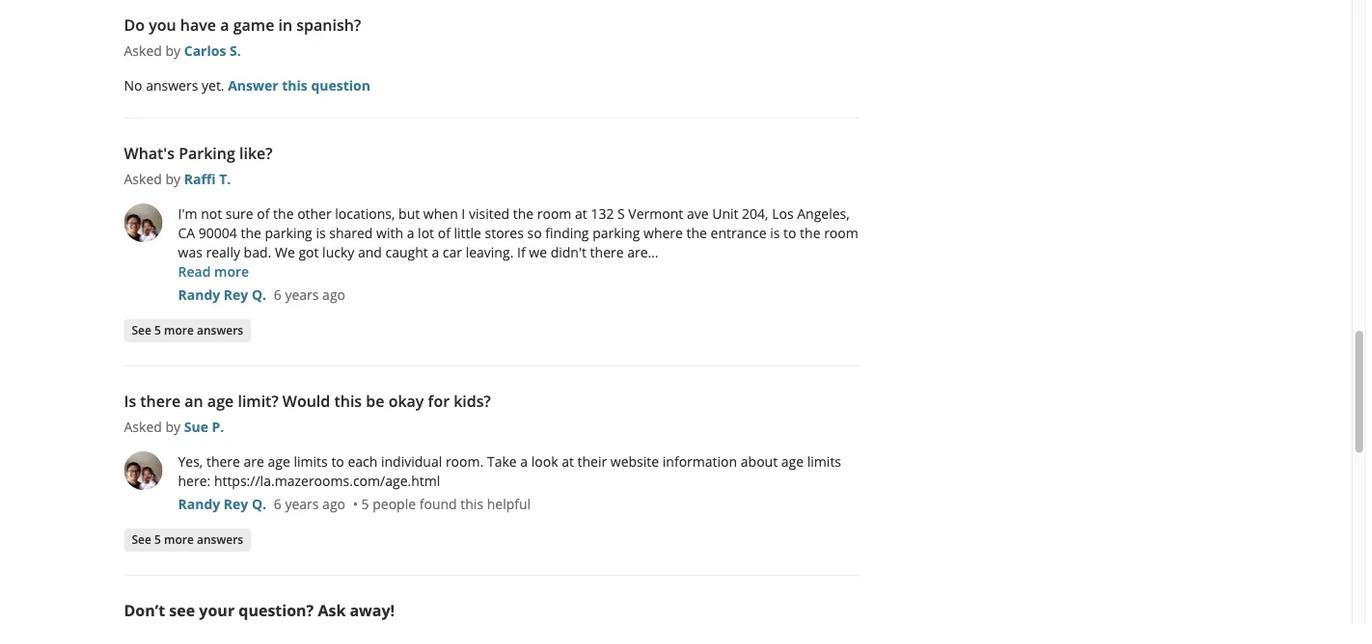 Task type: locate. For each thing, give the bounding box(es) containing it.
0 vertical spatial rey
[[224, 286, 248, 304]]

more down really
[[214, 262, 249, 281]]

an
[[185, 391, 203, 412]]

see 5 more answers link down the randy rey q.
[[124, 529, 251, 552]]

age inside is there an age limit? would this be okay for kids? asked by sue p.
[[207, 391, 234, 412]]

1 vertical spatial asked
[[124, 170, 162, 188]]

what's parking like? asked by raffi t.
[[124, 143, 273, 188]]

0 horizontal spatial room
[[537, 205, 572, 223]]

randy rey q. link for by
[[178, 286, 266, 304]]

rey down the are
[[224, 495, 248, 513]]

i
[[462, 205, 465, 223]]

1 is from the left
[[316, 224, 326, 242]]

room down the angeles,
[[824, 224, 859, 242]]

a right have
[[220, 15, 229, 36]]

see up don't on the bottom
[[132, 532, 151, 548]]

randy rey q. link
[[178, 286, 266, 304], [178, 495, 266, 513]]

at inside i'm not sure of the other locations, but when i visited the room at 132 s vermont ave unit 204, los angeles, ca 90004 the parking is shared with a lot of little stores so finding parking where the entrance is to the room was really bad. we got lucky and caught a car leaving. if we didn't there are… read more randy rey q. 6 years ago
[[575, 205, 587, 223]]

1 6 from the top
[[274, 286, 282, 304]]

2 by from the top
[[165, 170, 181, 188]]

1 vertical spatial see
[[132, 532, 151, 548]]

years down https://la.mazerooms.com/age.html
[[285, 495, 319, 513]]

answers down read more dropdown button
[[197, 323, 243, 339]]

answers right no
[[146, 76, 198, 95]]

1 vertical spatial to
[[331, 453, 344, 471]]

here:
[[178, 472, 211, 490]]

1 by from the top
[[165, 41, 181, 60]]

asked down do
[[124, 41, 162, 60]]

0 vertical spatial q.
[[252, 286, 266, 304]]

2 vertical spatial this
[[461, 495, 484, 513]]

to up https://la.mazerooms.com/age.html
[[331, 453, 344, 471]]

2 vertical spatial answers
[[197, 532, 243, 548]]

age right the are
[[268, 453, 290, 471]]

1 horizontal spatial to
[[784, 224, 797, 242]]

2 vertical spatial by
[[165, 418, 181, 436]]

is down los
[[770, 224, 780, 242]]

0 vertical spatial randy
[[178, 286, 220, 304]]

there inside yes, there are age limits to each individual room. take a look at their website information about age limits here:  https://la.mazerooms.com/age.html
[[206, 453, 240, 471]]

and
[[358, 243, 382, 262]]

los
[[772, 205, 794, 223]]

0 vertical spatial there
[[590, 243, 624, 262]]

1 q. from the top
[[252, 286, 266, 304]]

is
[[316, 224, 326, 242], [770, 224, 780, 242]]

rey down read more dropdown button
[[224, 286, 248, 304]]

1 vertical spatial at
[[562, 453, 574, 471]]

really
[[206, 243, 240, 262]]

little
[[454, 224, 481, 242]]

people
[[373, 495, 416, 513]]

lot
[[418, 224, 434, 242]]

randy rey q. link down here:
[[178, 495, 266, 513]]

limit?
[[238, 391, 279, 412]]

ago
[[322, 286, 346, 304], [322, 495, 346, 513]]

of right sure
[[257, 205, 270, 223]]

this right answer
[[282, 76, 308, 95]]

when
[[423, 205, 458, 223]]

s
[[618, 205, 625, 223]]

0 vertical spatial ago
[[322, 286, 346, 304]]

parking
[[265, 224, 312, 242], [593, 224, 640, 242]]

is down other
[[316, 224, 326, 242]]

limits up https://la.mazerooms.com/age.html
[[294, 453, 328, 471]]

0 vertical spatial see
[[132, 323, 151, 339]]

1 horizontal spatial age
[[268, 453, 290, 471]]

yes, there are age limits to each individual room. take a look at their website information about age limits here:  https://la.mazerooms.com/age.html
[[178, 453, 842, 490]]

q. inside i'm not sure of the other locations, but when i visited the room at 132 s vermont ave unit 204, los angeles, ca 90004 the parking is shared with a lot of little stores so finding parking where the entrance is to the room was really bad. we got lucky and caught a car leaving. if we didn't there are… read more randy rey q. 6 years ago
[[252, 286, 266, 304]]

to down los
[[784, 224, 797, 242]]

1 horizontal spatial room
[[824, 224, 859, 242]]

0 horizontal spatial limits
[[294, 453, 328, 471]]

by left raffi
[[165, 170, 181, 188]]

randy inside i'm not sure of the other locations, but when i visited the room at 132 s vermont ave unit 204, los angeles, ca 90004 the parking is shared with a lot of little stores so finding parking where the entrance is to the room was really bad. we got lucky and caught a car leaving. if we didn't there are… read more randy rey q. 6 years ago
[[178, 286, 220, 304]]

see 5 more answers for age
[[132, 532, 243, 548]]

5 for raffi
[[154, 323, 161, 339]]

more down read
[[164, 323, 194, 339]]

0 vertical spatial 5
[[154, 323, 161, 339]]

1 horizontal spatial parking
[[593, 224, 640, 242]]

1 vertical spatial randy
[[178, 495, 220, 513]]

2 vertical spatial more
[[164, 532, 194, 548]]

asked down what's
[[124, 170, 162, 188]]

0 horizontal spatial age
[[207, 391, 234, 412]]

1 vertical spatial by
[[165, 170, 181, 188]]

but
[[399, 205, 420, 223]]

6 down we
[[274, 286, 282, 304]]

age for are
[[268, 453, 290, 471]]

question
[[311, 76, 371, 95]]

ago inside i'm not sure of the other locations, but when i visited the room at 132 s vermont ave unit 204, los angeles, ca 90004 the parking is shared with a lot of little stores so finding parking where the entrance is to the room was really bad. we got lucky and caught a car leaving. if we didn't there are… read more randy rey q. 6 years ago
[[322, 286, 346, 304]]

0 horizontal spatial of
[[257, 205, 270, 223]]

2 vertical spatial 5
[[154, 532, 161, 548]]

6 inside i'm not sure of the other locations, but when i visited the room at 132 s vermont ave unit 204, los angeles, ca 90004 the parking is shared with a lot of little stores so finding parking where the entrance is to the room was really bad. we got lucky and caught a car leaving. if we didn't there are… read more randy rey q. 6 years ago
[[274, 286, 282, 304]]

see 5 more answers down the randy rey q.
[[132, 532, 243, 548]]

by inside what's parking like? asked by raffi t.
[[165, 170, 181, 188]]

q. down the are
[[252, 495, 266, 513]]

1 ago from the top
[[322, 286, 346, 304]]

ca
[[178, 224, 195, 242]]

limits
[[294, 453, 328, 471], [807, 453, 842, 471]]

2 vertical spatial asked
[[124, 418, 162, 436]]

see 5 more answers link down read
[[124, 320, 251, 343]]

1 vertical spatial q.
[[252, 495, 266, 513]]

204,
[[742, 205, 769, 223]]

2 horizontal spatial there
[[590, 243, 624, 262]]

1 horizontal spatial is
[[770, 224, 780, 242]]

0 vertical spatial asked
[[124, 41, 162, 60]]

0 horizontal spatial is
[[316, 224, 326, 242]]

2 randy rey q. link from the top
[[178, 495, 266, 513]]

more down the randy rey q.
[[164, 532, 194, 548]]

see for age
[[132, 532, 151, 548]]

at left "132"
[[575, 205, 587, 223]]

2 horizontal spatial age
[[781, 453, 804, 471]]

a inside do you have a game in spanish? asked by carlos s.
[[220, 15, 229, 36]]

5 for would
[[154, 532, 161, 548]]

90004
[[199, 224, 237, 242]]

1 vertical spatial see 5 more answers
[[132, 532, 243, 548]]

see up 'is'
[[132, 323, 151, 339]]

randy rey q. link down read more dropdown button
[[178, 286, 266, 304]]

asked
[[124, 41, 162, 60], [124, 170, 162, 188], [124, 418, 162, 436]]

age up p.
[[207, 391, 234, 412]]

asked inside what's parking like? asked by raffi t.
[[124, 170, 162, 188]]

3 asked from the top
[[124, 418, 162, 436]]

there for this
[[140, 391, 181, 412]]

0 vertical spatial see 5 more answers link
[[124, 320, 251, 343]]

by inside is there an age limit? would this be okay for kids? asked by sue p.
[[165, 418, 181, 436]]

1 vertical spatial 6
[[274, 495, 282, 513]]

room up finding
[[537, 205, 572, 223]]

this left be
[[334, 391, 362, 412]]

6 down https://la.mazerooms.com/age.html
[[274, 495, 282, 513]]

0 vertical spatial to
[[784, 224, 797, 242]]

2 asked from the top
[[124, 170, 162, 188]]

there right 'is'
[[140, 391, 181, 412]]

1 horizontal spatial there
[[206, 453, 240, 471]]

answers for there
[[197, 532, 243, 548]]

1 randy from the top
[[178, 286, 220, 304]]

1 horizontal spatial limits
[[807, 453, 842, 471]]

yes,
[[178, 453, 203, 471]]

1 vertical spatial ago
[[322, 495, 346, 513]]

1 limits from the left
[[294, 453, 328, 471]]

0 vertical spatial 6
[[274, 286, 282, 304]]

there left the are
[[206, 453, 240, 471]]

shared
[[329, 224, 373, 242]]

see 5 more answers for asked
[[132, 323, 243, 339]]

more for there
[[164, 532, 194, 548]]

i'm not sure of the other locations, but when i visited the room at 132 s vermont ave unit 204, los angeles, ca 90004 the parking is shared with a lot of little stores so finding parking where the entrance is to the room was really bad. we got lucky and caught a car leaving. if we didn't there are… read more randy rey q. 6 years ago
[[178, 205, 859, 304]]

0 vertical spatial years
[[285, 286, 319, 304]]

the up 'so'
[[513, 205, 534, 223]]

see for asked
[[132, 323, 151, 339]]

0 vertical spatial by
[[165, 41, 181, 60]]

1 horizontal spatial of
[[438, 224, 451, 242]]

age right about
[[781, 453, 804, 471]]

a inside yes, there are age limits to each individual room. take a look at their website information about age limits here:  https://la.mazerooms.com/age.html
[[520, 453, 528, 471]]

1 vertical spatial answers
[[197, 323, 243, 339]]

2 see from the top
[[132, 532, 151, 548]]

2 vertical spatial there
[[206, 453, 240, 471]]

asked down 'is'
[[124, 418, 162, 436]]

answers down the randy rey q.
[[197, 532, 243, 548]]

1 horizontal spatial at
[[575, 205, 587, 223]]

see 5 more answers link
[[124, 320, 251, 343], [124, 529, 251, 552]]

5
[[154, 323, 161, 339], [361, 495, 369, 513], [154, 532, 161, 548]]

1 vertical spatial randy rey q. link
[[178, 495, 266, 513]]

got
[[299, 243, 319, 262]]

2 ago from the top
[[322, 495, 346, 513]]

limits right about
[[807, 453, 842, 471]]

1 vertical spatial rey
[[224, 495, 248, 513]]

years inside i'm not sure of the other locations, but when i visited the room at 132 s vermont ave unit 204, los angeles, ca 90004 the parking is shared with a lot of little stores so finding parking where the entrance is to the room was really bad. we got lucky and caught a car leaving. if we didn't there are… read more randy rey q. 6 years ago
[[285, 286, 319, 304]]

rey
[[224, 286, 248, 304], [224, 495, 248, 513]]

0 horizontal spatial there
[[140, 391, 181, 412]]

a
[[220, 15, 229, 36], [407, 224, 414, 242], [432, 243, 439, 262], [520, 453, 528, 471]]

0 vertical spatial randy rey q. link
[[178, 286, 266, 304]]

by left sue
[[165, 418, 181, 436]]

1 vertical spatial 5
[[361, 495, 369, 513]]

2 years from the top
[[285, 495, 319, 513]]

years
[[285, 286, 319, 304], [285, 495, 319, 513]]

randy down read
[[178, 286, 220, 304]]

of
[[257, 205, 270, 223], [438, 224, 451, 242]]

1 vertical spatial room
[[824, 224, 859, 242]]

1 see 5 more answers from the top
[[132, 323, 243, 339]]

0 vertical spatial this
[[282, 76, 308, 95]]

q.
[[252, 286, 266, 304], [252, 495, 266, 513]]

years down got at the top
[[285, 286, 319, 304]]

1 years from the top
[[285, 286, 319, 304]]

1 horizontal spatial this
[[334, 391, 362, 412]]

1 randy rey q. link from the top
[[178, 286, 266, 304]]

0 vertical spatial more
[[214, 262, 249, 281]]

0 horizontal spatial at
[[562, 453, 574, 471]]

2 rey from the top
[[224, 495, 248, 513]]

1 vertical spatial this
[[334, 391, 362, 412]]

1 asked from the top
[[124, 41, 162, 60]]

by down you
[[165, 41, 181, 60]]

q. down bad.
[[252, 286, 266, 304]]

0 vertical spatial at
[[575, 205, 587, 223]]

more
[[214, 262, 249, 281], [164, 323, 194, 339], [164, 532, 194, 548]]

ago down lucky
[[322, 286, 346, 304]]

is
[[124, 391, 136, 412]]

the
[[273, 205, 294, 223], [513, 205, 534, 223], [241, 224, 261, 242], [687, 224, 707, 242], [800, 224, 821, 242]]

a left "look"
[[520, 453, 528, 471]]

there
[[590, 243, 624, 262], [140, 391, 181, 412], [206, 453, 240, 471]]

2 see 5 more answers from the top
[[132, 532, 243, 548]]

1 see from the top
[[132, 323, 151, 339]]

there inside is there an age limit? would this be okay for kids? asked by sue p.
[[140, 391, 181, 412]]

randy down here:
[[178, 495, 220, 513]]

this
[[282, 76, 308, 95], [334, 391, 362, 412], [461, 495, 484, 513]]

2 is from the left
[[770, 224, 780, 242]]

3 by from the top
[[165, 418, 181, 436]]

answers
[[146, 76, 198, 95], [197, 323, 243, 339], [197, 532, 243, 548]]

at right "look"
[[562, 453, 574, 471]]

this right found
[[461, 495, 484, 513]]

more inside i'm not sure of the other locations, but when i visited the room at 132 s vermont ave unit 204, los angeles, ca 90004 the parking is shared with a lot of little stores so finding parking where the entrance is to the room was really bad. we got lucky and caught a car leaving. if we didn't there are… read more randy rey q. 6 years ago
[[214, 262, 249, 281]]

1 vertical spatial years
[[285, 495, 319, 513]]

1 vertical spatial more
[[164, 323, 194, 339]]

are…
[[627, 243, 659, 262]]

1 rey from the top
[[224, 286, 248, 304]]

ago down https://la.mazerooms.com/age.html
[[322, 495, 346, 513]]

1 vertical spatial of
[[438, 224, 451, 242]]

0 vertical spatial room
[[537, 205, 572, 223]]

1 vertical spatial see 5 more answers link
[[124, 529, 251, 552]]

by
[[165, 41, 181, 60], [165, 170, 181, 188], [165, 418, 181, 436]]

this inside is there an age limit? would this be okay for kids? asked by sue p.
[[334, 391, 362, 412]]

parking down s
[[593, 224, 640, 242]]

to
[[784, 224, 797, 242], [331, 453, 344, 471]]

0 vertical spatial see 5 more answers
[[132, 323, 243, 339]]

0 horizontal spatial to
[[331, 453, 344, 471]]

vermont
[[629, 205, 683, 223]]

there left are…
[[590, 243, 624, 262]]

randy rey q. link for limit?
[[178, 495, 266, 513]]

of right lot
[[438, 224, 451, 242]]

2 see 5 more answers link from the top
[[124, 529, 251, 552]]

1 see 5 more answers link from the top
[[124, 320, 251, 343]]

see 5 more answers down read
[[132, 323, 243, 339]]

1 vertical spatial there
[[140, 391, 181, 412]]

at
[[575, 205, 587, 223], [562, 453, 574, 471]]

parking up we
[[265, 224, 312, 242]]

0 horizontal spatial parking
[[265, 224, 312, 242]]



Task type: vqa. For each thing, say whether or not it's contained in the screenshot.
Search As Map Moves at the top right
no



Task type: describe. For each thing, give the bounding box(es) containing it.
sue
[[184, 418, 208, 436]]

locations,
[[335, 205, 395, 223]]

your
[[199, 601, 235, 621]]

are
[[244, 453, 264, 471]]

room.
[[446, 453, 484, 471]]

see
[[169, 601, 195, 621]]

rey inside i'm not sure of the other locations, but when i visited the room at 132 s vermont ave unit 204, los angeles, ca 90004 the parking is shared with a lot of little stores so finding parking where the entrance is to the room was really bad. we got lucky and caught a car leaving. if we didn't there are… read more randy rey q. 6 years ago
[[224, 286, 248, 304]]

found
[[420, 495, 457, 513]]

kids?
[[454, 391, 491, 412]]

parking
[[179, 143, 235, 164]]

age for an
[[207, 391, 234, 412]]

a left lot
[[407, 224, 414, 242]]

the down ave
[[687, 224, 707, 242]]

not
[[201, 205, 222, 223]]

was
[[178, 243, 203, 262]]

0 vertical spatial of
[[257, 205, 270, 223]]

in
[[278, 15, 293, 36]]

a left car
[[432, 243, 439, 262]]

answer
[[228, 76, 279, 95]]

answers for parking
[[197, 323, 243, 339]]

carlos
[[184, 41, 226, 60]]

angeles,
[[797, 205, 850, 223]]

so
[[527, 224, 542, 242]]

question?
[[239, 601, 314, 621]]

0 vertical spatial answers
[[146, 76, 198, 95]]

raffi t. link
[[184, 170, 231, 188]]

there inside i'm not sure of the other locations, but when i visited the room at 132 s vermont ave unit 204, los angeles, ca 90004 the parking is shared with a lot of little stores so finding parking where the entrance is to the room was really bad. we got lucky and caught a car leaving. if we didn't there are… read more randy rey q. 6 years ago
[[590, 243, 624, 262]]

p.
[[212, 418, 224, 436]]

5 people found this helpful
[[361, 495, 531, 513]]

by inside do you have a game in spanish? asked by carlos s.
[[165, 41, 181, 60]]

yet.
[[202, 76, 224, 95]]

asked inside do you have a game in spanish? asked by carlos s.
[[124, 41, 162, 60]]

we
[[529, 243, 547, 262]]

stores
[[485, 224, 524, 242]]

read more button
[[178, 262, 249, 281]]

if
[[517, 243, 526, 262]]

about
[[741, 453, 778, 471]]

more for parking
[[164, 323, 194, 339]]

ask
[[318, 601, 346, 621]]

visited
[[469, 205, 510, 223]]

bad.
[[244, 243, 271, 262]]

see 5 more answers link for age
[[124, 529, 251, 552]]

didn't
[[551, 243, 587, 262]]

leaving.
[[466, 243, 514, 262]]

https://la.mazerooms.com/age.html
[[214, 472, 440, 490]]

unit
[[712, 205, 739, 223]]

look
[[531, 453, 558, 471]]

2 limits from the left
[[807, 453, 842, 471]]

0 horizontal spatial this
[[282, 76, 308, 95]]

is there an age limit? would this be okay for kids? asked by sue p.
[[124, 391, 491, 436]]

to inside yes, there are age limits to each individual room. take a look at their website information about age limits here:  https://la.mazerooms.com/age.html
[[331, 453, 344, 471]]

be
[[366, 391, 385, 412]]

entrance
[[711, 224, 767, 242]]

what's
[[124, 143, 175, 164]]

where
[[644, 224, 683, 242]]

take
[[487, 453, 517, 471]]

the down the angeles,
[[800, 224, 821, 242]]

132
[[591, 205, 614, 223]]

do
[[124, 15, 145, 36]]

sue p. link
[[184, 418, 224, 436]]

information
[[663, 453, 737, 471]]

the left other
[[273, 205, 294, 223]]

would
[[283, 391, 330, 412]]

asked inside is there an age limit? would this be okay for kids? asked by sue p.
[[124, 418, 162, 436]]

6 years ago
[[274, 495, 346, 513]]

for
[[428, 391, 450, 412]]

like?
[[239, 143, 273, 164]]

raffi
[[184, 170, 216, 188]]

ave
[[687, 205, 709, 223]]

spanish?
[[297, 15, 361, 36]]

caught
[[386, 243, 428, 262]]

game
[[233, 15, 274, 36]]

2 parking from the left
[[593, 224, 640, 242]]

2 randy from the top
[[178, 495, 220, 513]]

no answers yet. answer this question
[[124, 76, 371, 95]]

website
[[611, 453, 659, 471]]

individual
[[381, 453, 442, 471]]

2 6 from the top
[[274, 495, 282, 513]]

there for each
[[206, 453, 240, 471]]

each
[[348, 453, 378, 471]]

we
[[275, 243, 295, 262]]

you
[[149, 15, 176, 36]]

read
[[178, 262, 211, 281]]

see 5 more answers link for asked
[[124, 320, 251, 343]]

1 parking from the left
[[265, 224, 312, 242]]

2 horizontal spatial this
[[461, 495, 484, 513]]

away!
[[350, 601, 395, 621]]

don't see your question? ask away!
[[124, 601, 395, 621]]

no
[[124, 76, 142, 95]]

answer this question link
[[228, 76, 371, 95]]

helpful
[[487, 495, 531, 513]]

randy rey q.
[[178, 495, 266, 513]]

at inside yes, there are age limits to each individual room. take a look at their website information about age limits here:  https://la.mazerooms.com/age.html
[[562, 453, 574, 471]]

with
[[376, 224, 403, 242]]

carlos s. link
[[184, 41, 241, 60]]

their
[[578, 453, 607, 471]]

finding
[[545, 224, 589, 242]]

t.
[[219, 170, 231, 188]]

to inside i'm not sure of the other locations, but when i visited the room at 132 s vermont ave unit 204, los angeles, ca 90004 the parking is shared with a lot of little stores so finding parking where the entrance is to the room was really bad. we got lucky and caught a car leaving. if we didn't there are… read more randy rey q. 6 years ago
[[784, 224, 797, 242]]

other
[[297, 205, 332, 223]]

the up bad.
[[241, 224, 261, 242]]

have
[[180, 15, 216, 36]]

don't
[[124, 601, 165, 621]]

okay
[[389, 391, 424, 412]]

2 q. from the top
[[252, 495, 266, 513]]

lucky
[[322, 243, 354, 262]]

car
[[443, 243, 462, 262]]

s.
[[230, 41, 241, 60]]



